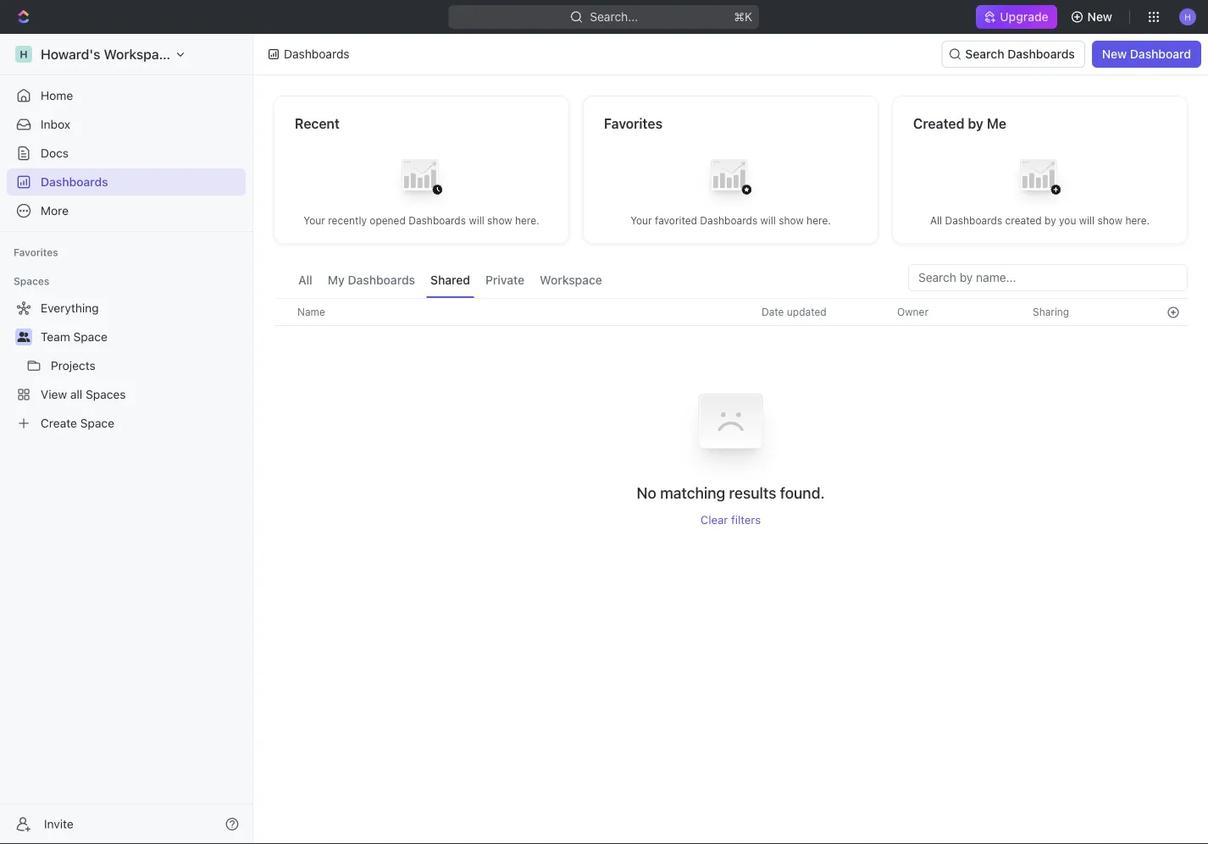 Task type: locate. For each thing, give the bounding box(es) containing it.
0 horizontal spatial favorites
[[14, 247, 58, 258]]

projects
[[51, 359, 96, 373]]

by left the me
[[968, 116, 984, 132]]

create space link
[[7, 410, 242, 437]]

2 will from the left
[[760, 215, 776, 227]]

new up new dashboard on the top of page
[[1088, 10, 1113, 24]]

will
[[469, 215, 484, 227], [760, 215, 776, 227], [1079, 215, 1095, 227]]

1 vertical spatial all
[[298, 273, 312, 287]]

search dashboards button
[[942, 41, 1085, 68]]

your
[[304, 215, 325, 227], [631, 215, 652, 227]]

all for all dashboards created by you will show here.
[[930, 215, 942, 227]]

h up dashboard
[[1185, 12, 1191, 21]]

tab list
[[294, 264, 607, 298]]

your favorited dashboards will show here.
[[631, 215, 831, 227]]

0 horizontal spatial spaces
[[14, 275, 49, 287]]

spaces
[[14, 275, 49, 287], [86, 388, 126, 402]]

2 your from the left
[[631, 215, 652, 227]]

my dashboards
[[328, 273, 415, 287]]

0 vertical spatial workspace
[[104, 46, 174, 62]]

1 here. from the left
[[515, 215, 539, 227]]

0 vertical spatial all
[[930, 215, 942, 227]]

no data image
[[680, 371, 782, 483]]

1 show from the left
[[487, 215, 512, 227]]

recently
[[328, 215, 367, 227]]

your recently opened dashboards will show here.
[[304, 215, 539, 227]]

1 horizontal spatial here.
[[807, 215, 831, 227]]

favorites inside button
[[14, 247, 58, 258]]

favorited
[[655, 215, 697, 227]]

here.
[[515, 215, 539, 227], [807, 215, 831, 227], [1126, 215, 1150, 227]]

row containing name
[[274, 298, 1188, 326]]

workspace up home link
[[104, 46, 174, 62]]

view all spaces
[[41, 388, 126, 402]]

all for all
[[298, 273, 312, 287]]

0 vertical spatial h
[[1185, 12, 1191, 21]]

private button
[[481, 264, 529, 298]]

team
[[41, 330, 70, 344]]

team space link
[[41, 324, 242, 351]]

1 horizontal spatial spaces
[[86, 388, 126, 402]]

inbox link
[[7, 111, 246, 138]]

date
[[762, 306, 784, 318]]

0 vertical spatial new
[[1088, 10, 1113, 24]]

everything
[[41, 301, 99, 315]]

0 vertical spatial by
[[968, 116, 984, 132]]

filters
[[731, 513, 761, 527]]

will up the shared
[[469, 215, 484, 227]]

clear
[[701, 513, 728, 527]]

owner
[[897, 306, 929, 318]]

home link
[[7, 82, 246, 109]]

0 vertical spatial spaces
[[14, 275, 49, 287]]

date updated
[[762, 306, 827, 318]]

dashboards up more on the left top of the page
[[41, 175, 108, 189]]

results
[[729, 484, 776, 502]]

1 horizontal spatial favorites
[[604, 116, 663, 132]]

user group image
[[17, 332, 30, 342]]

created by me
[[913, 116, 1007, 132]]

0 horizontal spatial all
[[298, 273, 312, 287]]

tree
[[7, 295, 246, 437]]

h left howard's
[[20, 48, 28, 60]]

by
[[968, 116, 984, 132], [1045, 215, 1056, 227]]

1 vertical spatial spaces
[[86, 388, 126, 402]]

2 horizontal spatial here.
[[1126, 215, 1150, 227]]

new for new
[[1088, 10, 1113, 24]]

all
[[930, 215, 942, 227], [298, 273, 312, 287]]

row
[[274, 298, 1188, 326]]

all dashboards created by you will show here.
[[930, 215, 1150, 227]]

0 horizontal spatial h
[[20, 48, 28, 60]]

show
[[487, 215, 512, 227], [779, 215, 804, 227], [1098, 215, 1123, 227]]

1 horizontal spatial show
[[779, 215, 804, 227]]

space for team space
[[73, 330, 107, 344]]

everything link
[[7, 295, 242, 322]]

1 vertical spatial space
[[80, 416, 114, 430]]

1 vertical spatial new
[[1102, 47, 1127, 61]]

no created by me dashboards image
[[1006, 146, 1074, 214]]

more button
[[7, 197, 246, 225]]

1 vertical spatial h
[[20, 48, 28, 60]]

sidebar navigation
[[0, 34, 257, 845]]

dashboards
[[284, 47, 350, 61], [1008, 47, 1075, 61], [41, 175, 108, 189], [409, 215, 466, 227], [700, 215, 758, 227], [945, 215, 1003, 227], [348, 273, 415, 287]]

new inside button
[[1102, 47, 1127, 61]]

0 horizontal spatial here.
[[515, 215, 539, 227]]

⌘k
[[734, 10, 753, 24]]

new button
[[1064, 3, 1123, 31]]

space for create space
[[80, 416, 114, 430]]

upgrade link
[[976, 5, 1057, 29]]

0 horizontal spatial workspace
[[104, 46, 174, 62]]

space down "view all spaces"
[[80, 416, 114, 430]]

more
[[41, 204, 69, 218]]

1 vertical spatial by
[[1045, 215, 1056, 227]]

howard's
[[41, 46, 100, 62]]

search...
[[590, 10, 638, 24]]

1 will from the left
[[469, 215, 484, 227]]

new down new "button"
[[1102, 47, 1127, 61]]

0 horizontal spatial will
[[469, 215, 484, 227]]

workspace right private
[[540, 273, 602, 287]]

space inside the create space link
[[80, 416, 114, 430]]

workspace inside button
[[540, 273, 602, 287]]

howard's workspace, , element
[[15, 46, 32, 63]]

no
[[637, 484, 656, 502]]

1 horizontal spatial h
[[1185, 12, 1191, 21]]

matching
[[660, 484, 725, 502]]

clear filters button
[[701, 513, 761, 527]]

1 horizontal spatial will
[[760, 215, 776, 227]]

0 vertical spatial space
[[73, 330, 107, 344]]

all inside button
[[298, 273, 312, 287]]

space inside the team space link
[[73, 330, 107, 344]]

tree containing everything
[[7, 295, 246, 437]]

tree inside sidebar navigation
[[7, 295, 246, 437]]

new
[[1088, 10, 1113, 24], [1102, 47, 1127, 61]]

2 horizontal spatial will
[[1079, 215, 1095, 227]]

shared
[[430, 273, 470, 287]]

spaces down favorites button
[[14, 275, 49, 287]]

3 here. from the left
[[1126, 215, 1150, 227]]

will down no favorited dashboards image
[[760, 215, 776, 227]]

dashboards inside sidebar navigation
[[41, 175, 108, 189]]

favorites
[[604, 116, 663, 132], [14, 247, 58, 258]]

new inside "button"
[[1088, 10, 1113, 24]]

space up the projects
[[73, 330, 107, 344]]

your left favorited
[[631, 215, 652, 227]]

your for recent
[[304, 215, 325, 227]]

dashboard
[[1130, 47, 1191, 61]]

1 vertical spatial favorites
[[14, 247, 58, 258]]

home
[[41, 89, 73, 103]]

1 horizontal spatial workspace
[[540, 273, 602, 287]]

0 horizontal spatial your
[[304, 215, 325, 227]]

1 horizontal spatial your
[[631, 215, 652, 227]]

space
[[73, 330, 107, 344], [80, 416, 114, 430]]

2 horizontal spatial show
[[1098, 215, 1123, 227]]

create space
[[41, 416, 114, 430]]

new dashboard button
[[1092, 41, 1201, 68]]

your for favorites
[[631, 215, 652, 227]]

created
[[913, 116, 965, 132]]

1 vertical spatial workspace
[[540, 273, 602, 287]]

workspace
[[104, 46, 174, 62], [540, 273, 602, 287]]

by left you on the right
[[1045, 215, 1056, 227]]

h
[[1185, 12, 1191, 21], [20, 48, 28, 60]]

view all spaces link
[[7, 381, 242, 408]]

shared button
[[426, 264, 474, 298]]

1 horizontal spatial all
[[930, 215, 942, 227]]

0 horizontal spatial show
[[487, 215, 512, 227]]

1 horizontal spatial by
[[1045, 215, 1056, 227]]

docs
[[41, 146, 69, 160]]

spaces right all
[[86, 388, 126, 402]]

your left recently
[[304, 215, 325, 227]]

will right you on the right
[[1079, 215, 1095, 227]]

dashboards down upgrade
[[1008, 47, 1075, 61]]

created
[[1005, 215, 1042, 227]]

view
[[41, 388, 67, 402]]

my dashboards button
[[324, 264, 419, 298]]

1 your from the left
[[304, 215, 325, 227]]

no matching results found. row
[[274, 371, 1188, 527]]



Task type: vqa. For each thing, say whether or not it's contained in the screenshot.
Date
yes



Task type: describe. For each thing, give the bounding box(es) containing it.
no recent dashboards image
[[388, 146, 455, 214]]

invite
[[44, 818, 74, 832]]

search dashboards
[[965, 47, 1075, 61]]

date updated button
[[752, 299, 837, 325]]

workspace button
[[536, 264, 607, 298]]

spaces inside view all spaces link
[[86, 388, 126, 402]]

dashboards down no recent dashboards image
[[409, 215, 466, 227]]

no matching results found. table
[[274, 298, 1188, 527]]

dashboards up recent
[[284, 47, 350, 61]]

my
[[328, 273, 345, 287]]

no matching results found.
[[637, 484, 825, 502]]

recent
[[295, 116, 340, 132]]

you
[[1059, 215, 1076, 227]]

2 here. from the left
[[807, 215, 831, 227]]

all
[[70, 388, 82, 402]]

h inside dropdown button
[[1185, 12, 1191, 21]]

tab list containing all
[[294, 264, 607, 298]]

private
[[485, 273, 525, 287]]

create
[[41, 416, 77, 430]]

updated
[[787, 306, 827, 318]]

team space
[[41, 330, 107, 344]]

0 vertical spatial favorites
[[604, 116, 663, 132]]

search
[[965, 47, 1005, 61]]

me
[[987, 116, 1007, 132]]

inbox
[[41, 117, 70, 131]]

no favorited dashboards image
[[697, 146, 765, 214]]

h inside sidebar navigation
[[20, 48, 28, 60]]

dashboards right the my
[[348, 273, 415, 287]]

projects link
[[51, 352, 242, 380]]

name
[[297, 306, 325, 318]]

clear filters
[[701, 513, 761, 527]]

2 show from the left
[[779, 215, 804, 227]]

dashboards link
[[7, 169, 246, 196]]

new dashboard
[[1102, 47, 1191, 61]]

sharing
[[1033, 306, 1069, 318]]

favorites button
[[7, 242, 65, 263]]

howard's workspace
[[41, 46, 174, 62]]

upgrade
[[1000, 10, 1049, 24]]

3 show from the left
[[1098, 215, 1123, 227]]

0 horizontal spatial by
[[968, 116, 984, 132]]

opened
[[370, 215, 406, 227]]

found.
[[780, 484, 825, 502]]

h button
[[1174, 3, 1201, 31]]

all button
[[294, 264, 317, 298]]

workspace inside sidebar navigation
[[104, 46, 174, 62]]

docs link
[[7, 140, 246, 167]]

3 will from the left
[[1079, 215, 1095, 227]]

dashboards down no favorited dashboards image
[[700, 215, 758, 227]]

dashboards left created at the right
[[945, 215, 1003, 227]]

new for new dashboard
[[1102, 47, 1127, 61]]

Search by name... text field
[[918, 265, 1178, 291]]



